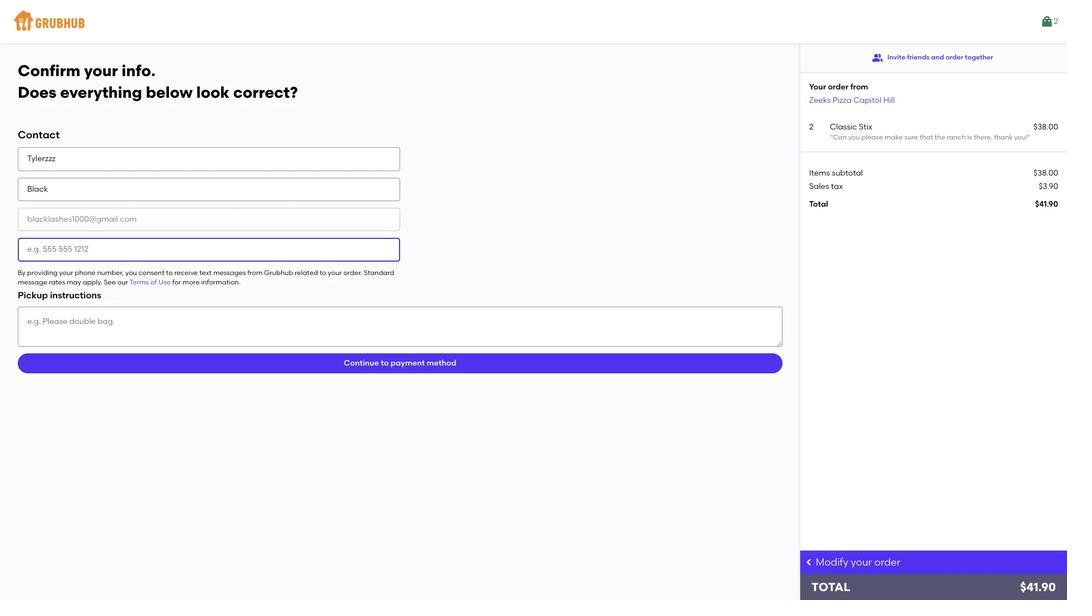 Task type: locate. For each thing, give the bounding box(es) containing it.
Phone telephone field
[[18, 238, 400, 262]]

your order from zeeks pizza capitol hill
[[809, 82, 895, 105]]

order
[[946, 54, 963, 61], [828, 82, 849, 92], [875, 556, 901, 569]]

1 horizontal spatial 2
[[1054, 17, 1058, 26]]

2 vertical spatial order
[[875, 556, 901, 569]]

your inside confirm your info. does everything below look correct?
[[84, 61, 118, 80]]

items subtotal
[[809, 168, 863, 178]]

1 vertical spatial order
[[828, 82, 849, 92]]

your
[[809, 82, 826, 92]]

stix
[[859, 122, 872, 132]]

you inside the "$38.00 " can you please make sure that the ranch is there, thank you! ""
[[848, 134, 860, 141]]

there,
[[974, 134, 993, 141]]

0 horizontal spatial to
[[166, 269, 173, 277]]

order right modify
[[875, 556, 901, 569]]

to
[[166, 269, 173, 277], [320, 269, 326, 277], [381, 358, 389, 368]]

to up use
[[166, 269, 173, 277]]

you up the terms
[[125, 269, 137, 277]]

1 vertical spatial total
[[812, 580, 850, 594]]

you
[[848, 134, 860, 141], [125, 269, 137, 277]]

total
[[809, 200, 828, 209], [812, 580, 850, 594]]

from
[[851, 82, 868, 92], [247, 269, 263, 277]]

" down classic
[[830, 134, 833, 141]]

0 vertical spatial from
[[851, 82, 868, 92]]

1 horizontal spatial order
[[875, 556, 901, 569]]

order.
[[344, 269, 362, 277]]

invite
[[888, 54, 906, 61]]

to left payment
[[381, 358, 389, 368]]

1 vertical spatial you
[[125, 269, 137, 277]]

you!
[[1014, 134, 1028, 141]]

standard
[[364, 269, 394, 277]]

1 " from the left
[[830, 134, 833, 141]]

1 horizontal spatial "
[[1028, 134, 1031, 141]]

and
[[931, 54, 944, 61]]

main navigation navigation
[[0, 0, 1067, 43]]

items
[[809, 168, 830, 178]]

rates
[[49, 278, 65, 286]]

method
[[427, 358, 456, 368]]

$38.00 inside the "$38.00 " can you please make sure that the ranch is there, thank you! ""
[[1034, 122, 1058, 132]]

ranch
[[947, 134, 966, 141]]

to right related
[[320, 269, 326, 277]]

0 horizontal spatial 2
[[809, 122, 814, 132]]

messages
[[213, 269, 246, 277]]

from up zeeks pizza capitol hill link
[[851, 82, 868, 92]]

0 horizontal spatial you
[[125, 269, 137, 277]]

2 horizontal spatial order
[[946, 54, 963, 61]]

contact
[[18, 129, 60, 141]]

1 $38.00 from the top
[[1034, 122, 1058, 132]]

"
[[830, 134, 833, 141], [1028, 134, 1031, 141]]

your up everything
[[84, 61, 118, 80]]

make
[[885, 134, 903, 141]]

payment
[[391, 358, 425, 368]]

First name text field
[[18, 148, 400, 171]]

1 horizontal spatial to
[[320, 269, 326, 277]]

modify
[[816, 556, 849, 569]]

pizza
[[833, 95, 852, 105]]

0 horizontal spatial "
[[830, 134, 833, 141]]

terms
[[130, 278, 149, 286]]

1 vertical spatial $38.00
[[1034, 168, 1058, 178]]

is
[[968, 134, 972, 141]]

consent
[[139, 269, 164, 277]]

invite friends and order together button
[[872, 48, 993, 68]]

you down classic stix
[[848, 134, 860, 141]]

apply.
[[83, 278, 102, 286]]

0 vertical spatial order
[[946, 54, 963, 61]]

0 vertical spatial $41.90
[[1035, 200, 1058, 209]]

your
[[84, 61, 118, 80], [59, 269, 73, 277], [328, 269, 342, 277], [851, 556, 872, 569]]

0 horizontal spatial order
[[828, 82, 849, 92]]

" right thank
[[1028, 134, 1031, 141]]

1 vertical spatial from
[[247, 269, 263, 277]]

order right and
[[946, 54, 963, 61]]

order up pizza
[[828, 82, 849, 92]]

correct?
[[233, 83, 298, 102]]

2 horizontal spatial to
[[381, 358, 389, 368]]

$38.00
[[1034, 122, 1058, 132], [1034, 168, 1058, 178]]

your left the order.
[[328, 269, 342, 277]]

$38.00 " can you please make sure that the ranch is there, thank you! "
[[830, 122, 1058, 141]]

everything
[[60, 83, 142, 102]]

for
[[172, 278, 181, 286]]

text
[[199, 269, 212, 277]]

1 vertical spatial 2
[[809, 122, 814, 132]]

total down modify
[[812, 580, 850, 594]]

continue to payment method
[[344, 358, 456, 368]]

tax
[[831, 182, 843, 191]]

look
[[196, 83, 230, 102]]

total down sales
[[809, 200, 828, 209]]

1 horizontal spatial from
[[851, 82, 868, 92]]

please
[[862, 134, 883, 141]]

0 vertical spatial $38.00
[[1034, 122, 1058, 132]]

$41.90
[[1035, 200, 1058, 209], [1020, 580, 1056, 594]]

0 horizontal spatial from
[[247, 269, 263, 277]]

2
[[1054, 17, 1058, 26], [809, 122, 814, 132]]

continue
[[344, 358, 379, 368]]

phone
[[75, 269, 96, 277]]

use
[[158, 278, 171, 286]]

by providing your phone number, you consent to receive text messages from grubhub related to your order. standard message rates may apply. see our
[[18, 269, 394, 286]]

info.
[[122, 61, 156, 80]]

1 horizontal spatial you
[[848, 134, 860, 141]]

0 vertical spatial you
[[848, 134, 860, 141]]

invite friends and order together
[[888, 54, 993, 61]]

2 $38.00 from the top
[[1034, 168, 1058, 178]]

your right modify
[[851, 556, 872, 569]]

confirm your info. does everything below look correct?
[[18, 61, 298, 102]]

0 vertical spatial total
[[809, 200, 828, 209]]

from left grubhub
[[247, 269, 263, 277]]

from inside by providing your phone number, you consent to receive text messages from grubhub related to your order. standard message rates may apply. see our
[[247, 269, 263, 277]]

Pickup instructions text field
[[18, 307, 783, 347]]

0 vertical spatial 2
[[1054, 17, 1058, 26]]



Task type: vqa. For each thing, say whether or not it's contained in the screenshot.
the left Grubhub plus flag logo
no



Task type: describe. For each thing, give the bounding box(es) containing it.
the
[[935, 134, 945, 141]]

message
[[18, 278, 47, 286]]

$38.00 for $38.00 " can you please make sure that the ranch is there, thank you! "
[[1034, 122, 1058, 132]]

terms of use link
[[130, 278, 171, 286]]

to inside button
[[381, 358, 389, 368]]

grubhub
[[264, 269, 293, 277]]

2 button
[[1041, 12, 1058, 32]]

information.
[[201, 278, 241, 286]]

does
[[18, 83, 56, 102]]

from inside your order from zeeks pizza capitol hill
[[851, 82, 868, 92]]

related
[[295, 269, 318, 277]]

pickup
[[18, 290, 48, 301]]

Email email field
[[18, 208, 400, 231]]

pickup instructions
[[18, 290, 101, 301]]

continue to payment method button
[[18, 353, 783, 373]]

providing
[[27, 269, 58, 277]]

by
[[18, 269, 26, 277]]

order inside button
[[946, 54, 963, 61]]

1 vertical spatial $41.90
[[1020, 580, 1056, 594]]

terms of use for more information.
[[130, 278, 241, 286]]

classic
[[830, 122, 857, 132]]

together
[[965, 54, 993, 61]]

number,
[[97, 269, 124, 277]]

confirm
[[18, 61, 80, 80]]

you inside by providing your phone number, you consent to receive text messages from grubhub related to your order. standard message rates may apply. see our
[[125, 269, 137, 277]]

that
[[920, 134, 933, 141]]

thank
[[994, 134, 1013, 141]]

our
[[117, 278, 128, 286]]

modify your order
[[816, 556, 901, 569]]

svg image
[[805, 558, 814, 567]]

order inside your order from zeeks pizza capitol hill
[[828, 82, 849, 92]]

2 inside 2 button
[[1054, 17, 1058, 26]]

2 " from the left
[[1028, 134, 1031, 141]]

sales tax
[[809, 182, 843, 191]]

friends
[[907, 54, 930, 61]]

sure
[[905, 134, 918, 141]]

may
[[67, 278, 81, 286]]

subtotal
[[832, 168, 863, 178]]

hill
[[883, 95, 895, 105]]

can
[[833, 134, 847, 141]]

zeeks pizza capitol hill link
[[809, 95, 895, 105]]

below
[[146, 83, 193, 102]]

receive
[[174, 269, 198, 277]]

zeeks
[[809, 95, 831, 105]]

of
[[150, 278, 157, 286]]

people icon image
[[872, 52, 883, 63]]

classic stix
[[830, 122, 872, 132]]

capitol
[[854, 95, 882, 105]]

more
[[183, 278, 200, 286]]

Last name text field
[[18, 178, 400, 201]]

sales
[[809, 182, 829, 191]]

see
[[104, 278, 116, 286]]

$38.00 for $38.00
[[1034, 168, 1058, 178]]

instructions
[[50, 290, 101, 301]]

$3.90
[[1039, 182, 1058, 191]]

your up may
[[59, 269, 73, 277]]



